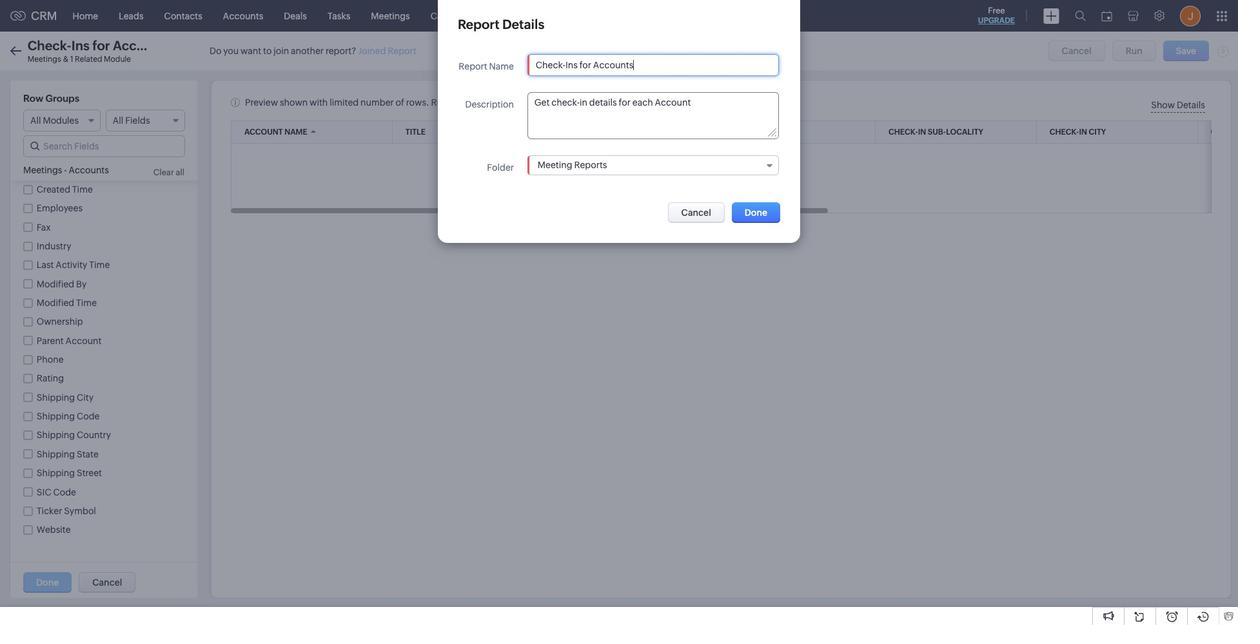 Task type: locate. For each thing, give the bounding box(es) containing it.
1 vertical spatial no
[[23, 388, 35, 398]]

0 vertical spatial row
[[23, 93, 43, 104]]

0 horizontal spatial details
[[502, 17, 545, 32]]

last
[[37, 260, 54, 270]]

run left the
[[431, 97, 448, 108]]

1 vertical spatial by
[[76, 279, 87, 289]]

2 horizontal spatial cancel button
[[1048, 41, 1105, 61]]

1 vertical spatial code
[[53, 487, 76, 498]]

columns up created by
[[23, 139, 64, 150]]

0 vertical spatial cancel
[[1062, 46, 1092, 56]]

state
[[76, 257, 98, 268], [77, 449, 99, 460]]

1 created from the top
[[37, 166, 70, 176]]

0 vertical spatial report
[[458, 17, 500, 32]]

values.
[[592, 97, 622, 108]]

no down aggregate
[[23, 429, 35, 439]]

country down aggregate columns at the left
[[77, 430, 111, 441]]

save
[[1176, 46, 1196, 56]]

1 horizontal spatial details
[[1177, 100, 1205, 110]]

by
[[72, 166, 83, 176], [76, 279, 87, 289]]

row groups
[[23, 93, 79, 104], [23, 322, 79, 333]]

code
[[77, 412, 100, 422], [53, 487, 76, 498]]

modified for modified by
[[37, 279, 74, 289]]

no
[[695, 171, 707, 181], [23, 388, 35, 398], [23, 429, 35, 439]]

0 vertical spatial state
[[76, 257, 98, 268]]

state up check-in country
[[76, 257, 98, 268]]

1 vertical spatial cancel button
[[668, 203, 725, 223]]

sub-
[[928, 128, 946, 137], [928, 128, 946, 137], [76, 219, 95, 229]]

code up shipping country
[[77, 412, 100, 422]]

ticker
[[37, 506, 62, 516]]

1 vertical spatial report
[[459, 61, 487, 72]]

cancel for done
[[681, 208, 711, 218]]

2 vertical spatial cancel button
[[79, 573, 136, 593]]

meetings left &
[[28, 55, 61, 64]]

modified down the "last"
[[37, 279, 74, 289]]

by right -
[[72, 166, 83, 176]]

1 country from the top
[[76, 277, 111, 287]]

leads link
[[108, 0, 154, 31]]

modified up ownership
[[37, 298, 74, 308]]

1 vertical spatial accounts
[[69, 165, 109, 175]]

report right calls
[[458, 17, 500, 32]]

aggregate
[[547, 97, 591, 108]]

accounts
[[223, 11, 263, 21], [69, 165, 109, 175]]

country up the more
[[76, 277, 111, 287]]

0 horizontal spatial columns
[[23, 139, 64, 150]]

0 vertical spatial code
[[77, 412, 100, 422]]

0 vertical spatial by
[[72, 166, 83, 176]]

1 horizontal spatial to
[[493, 97, 502, 108]]

calls link
[[420, 0, 461, 31]]

tab list
[[17, 100, 191, 124]]

0 vertical spatial column
[[23, 370, 60, 381]]

check-in city inside tab panel
[[37, 238, 93, 248]]

meetings inside "link"
[[371, 11, 410, 21]]

city
[[1089, 128, 1106, 137], [1089, 128, 1106, 137], [76, 238, 93, 248], [77, 393, 94, 403]]

1 modified from the top
[[37, 279, 74, 289]]

details right show
[[1177, 100, 1205, 110]]

phone
[[37, 355, 64, 365]]

created up employees
[[37, 184, 70, 195]]

check-in time
[[728, 128, 785, 137], [728, 128, 785, 137], [37, 199, 97, 210]]

time
[[767, 128, 785, 137], [767, 128, 785, 137], [72, 184, 93, 195], [76, 199, 97, 210], [89, 260, 110, 270], [76, 298, 97, 308]]

1 state from the top
[[76, 257, 98, 268]]

1 vertical spatial cancel
[[681, 208, 711, 218]]

column down phone
[[23, 370, 60, 381]]

2 row from the top
[[23, 322, 43, 333]]

1 vertical spatial row
[[23, 322, 43, 333]]

0 vertical spatial run
[[1126, 46, 1143, 56]]

sic code
[[37, 487, 76, 498]]

0 horizontal spatial reports
[[472, 11, 505, 21]]

1 vertical spatial modified
[[37, 298, 74, 308]]

1 vertical spatial state
[[77, 449, 99, 460]]

by down last activity time
[[76, 279, 87, 289]]

modified
[[37, 279, 74, 289], [37, 298, 74, 308]]

2 vertical spatial no
[[23, 429, 35, 439]]

meetings - accounts
[[23, 165, 109, 175]]

5 shipping from the top
[[37, 468, 75, 479]]

1 vertical spatial to
[[493, 97, 502, 108]]

check-in city
[[1050, 128, 1106, 137], [1050, 128, 1106, 137], [37, 238, 93, 248]]

1 row groups from the top
[[23, 93, 79, 104]]

shipping up no column selected
[[37, 412, 75, 422]]

1 shipping from the top
[[37, 393, 75, 403]]

meetings
[[371, 11, 410, 21], [28, 55, 61, 64], [23, 165, 62, 175]]

country inside tab panel
[[76, 277, 111, 287]]

no data found
[[695, 171, 757, 181]]

to
[[263, 46, 272, 56], [493, 97, 502, 108]]

1 vertical spatial details
[[1177, 100, 1205, 110]]

shipping up sic code
[[37, 468, 75, 479]]

1 vertical spatial country
[[77, 430, 111, 441]]

0 vertical spatial groups
[[46, 93, 79, 104]]

campaigns link
[[515, 0, 584, 31]]

reports
[[472, 11, 505, 21], [574, 160, 607, 170]]

accounts right -
[[69, 165, 109, 175]]

0 horizontal spatial run
[[431, 97, 448, 108]]

row groups up parent
[[23, 322, 79, 333]]

account name
[[244, 128, 307, 137], [244, 128, 307, 137], [37, 341, 99, 351]]

reports right "calls" link
[[472, 11, 505, 21]]

check-in sub-locality
[[889, 128, 983, 137], [889, 128, 983, 137], [37, 219, 128, 229]]

contacts
[[164, 11, 202, 21]]

column down aggregate
[[37, 429, 71, 439]]

0 horizontal spatial cancel
[[92, 578, 122, 588]]

2 horizontal spatial cancel
[[1062, 46, 1092, 56]]

groups down &
[[46, 93, 79, 104]]

cancel
[[1062, 46, 1092, 56], [681, 208, 711, 218], [92, 578, 122, 588]]

0 horizontal spatial cancel button
[[79, 573, 136, 593]]

1 vertical spatial row groups
[[23, 322, 79, 333]]

another
[[291, 46, 324, 56]]

groups up parent account
[[46, 322, 79, 333]]

1 vertical spatial selected
[[72, 429, 110, 439]]

to left see at the left top of page
[[493, 97, 502, 108]]

country
[[76, 277, 111, 287], [77, 430, 111, 441]]

cancel button
[[1048, 41, 1105, 61], [668, 203, 725, 223], [79, 573, 136, 593]]

name inside tab panel
[[75, 341, 99, 351]]

1 vertical spatial meetings
[[28, 55, 61, 64]]

data
[[709, 171, 728, 181]]

no left group at the left bottom of the page
[[23, 388, 35, 398]]

shipping down rating
[[37, 393, 75, 403]]

4 shipping from the top
[[37, 449, 75, 460]]

1 vertical spatial created
[[37, 184, 70, 195]]

2 created from the top
[[37, 184, 70, 195]]

0 vertical spatial country
[[76, 277, 111, 287]]

created
[[37, 166, 70, 176], [37, 184, 70, 195]]

more
[[93, 299, 115, 309]]

1 horizontal spatial run
[[1126, 46, 1143, 56]]

account name inside tab panel
[[37, 341, 99, 351]]

1 vertical spatial run
[[431, 97, 448, 108]]

crm link
[[10, 9, 57, 23]]

check-in comment
[[567, 128, 647, 137], [567, 128, 647, 137], [37, 180, 119, 190]]

2 row groups from the top
[[23, 322, 79, 333]]

comment
[[606, 128, 647, 137], [606, 128, 647, 137], [76, 180, 119, 190]]

2 vertical spatial meetings
[[23, 165, 62, 175]]

created up created time
[[37, 166, 70, 176]]

None text field
[[528, 55, 778, 75], [528, 93, 778, 139], [528, 55, 778, 75], [528, 93, 778, 139]]

code for shipping code
[[77, 412, 100, 422]]

number
[[361, 97, 394, 108]]

0 vertical spatial created
[[37, 166, 70, 176]]

city inside tab panel
[[76, 238, 93, 248]]

meetings left calls
[[371, 11, 410, 21]]

time inside tab panel
[[76, 199, 97, 210]]

0 vertical spatial selected
[[66, 388, 103, 398]]

rows.
[[406, 97, 429, 108]]

selected down aggregate columns at the left
[[72, 429, 110, 439]]

row down meetings & 1 related module
[[23, 93, 43, 104]]

reports right meeting
[[574, 160, 607, 170]]

symbol
[[64, 506, 96, 516]]

run
[[1126, 46, 1143, 56], [431, 97, 448, 108]]

code up ticker symbol
[[53, 487, 76, 498]]

deals
[[284, 11, 307, 21]]

accounts up want
[[223, 11, 263, 21]]

shipping down aggregate
[[37, 430, 75, 441]]

0 vertical spatial columns
[[23, 139, 64, 150]]

done
[[745, 208, 767, 218]]

done button
[[732, 203, 780, 223]]

run left save
[[1126, 46, 1143, 56]]

1 vertical spatial columns
[[74, 411, 116, 422]]

tab panel
[[17, 139, 191, 439]]

1 horizontal spatial reports
[[574, 160, 607, 170]]

details up report name
[[502, 17, 545, 32]]

0 vertical spatial row groups
[[23, 93, 79, 104]]

columns up shipping country
[[74, 411, 116, 422]]

0 vertical spatial to
[[263, 46, 272, 56]]

state inside tab panel
[[76, 257, 98, 268]]

3 shipping from the top
[[37, 430, 75, 441]]

1
[[70, 55, 73, 64]]

2 modified from the top
[[37, 298, 74, 308]]

2 shipping from the top
[[37, 412, 75, 422]]

row groups down &
[[23, 93, 79, 104]]

row up parent
[[23, 322, 43, 333]]

locality
[[946, 128, 983, 137], [946, 128, 983, 137], [95, 219, 128, 229]]

1 horizontal spatial cancel
[[681, 208, 711, 218]]

free upgrade
[[978, 6, 1015, 25]]

cancel button for done
[[668, 203, 725, 223]]

to left the join
[[263, 46, 272, 56]]

title
[[406, 128, 426, 137], [406, 128, 426, 137], [37, 161, 55, 171]]

locality inside tab panel
[[95, 219, 128, 229]]

0 horizontal spatial accounts
[[69, 165, 109, 175]]

sic
[[37, 487, 51, 498]]

1 horizontal spatial accounts
[[223, 11, 263, 21]]

no left "data"
[[695, 171, 707, 181]]

column groups
[[23, 370, 96, 381]]

report up the report
[[459, 61, 487, 72]]

selected up aggregate columns at the left
[[66, 388, 103, 398]]

0 vertical spatial no
[[695, 171, 707, 181]]

employees
[[37, 203, 83, 214]]

state up street
[[77, 449, 99, 460]]

0 vertical spatial details
[[502, 17, 545, 32]]

details
[[502, 17, 545, 32], [1177, 100, 1205, 110]]

0 vertical spatial cancel button
[[1048, 41, 1105, 61]]

meetings for meetings
[[371, 11, 410, 21]]

groups
[[46, 93, 79, 104], [46, 322, 79, 333], [62, 370, 96, 381]]

by for modified by
[[76, 279, 87, 289]]

0 vertical spatial meetings
[[371, 11, 410, 21]]

1 vertical spatial reports
[[574, 160, 607, 170]]

shipping down no column selected
[[37, 449, 75, 460]]

meetings left -
[[23, 165, 62, 175]]

module
[[104, 55, 131, 64]]

0 vertical spatial modified
[[37, 279, 74, 289]]

in
[[757, 128, 765, 137], [757, 128, 765, 137], [918, 128, 926, 137], [918, 128, 926, 137], [1079, 128, 1087, 137], [1079, 128, 1087, 137], [596, 128, 604, 137], [596, 128, 604, 137], [66, 180, 74, 190], [66, 199, 74, 210], [66, 219, 74, 229], [66, 238, 74, 248], [66, 257, 74, 268], [66, 277, 74, 287]]

column
[[23, 370, 60, 381], [37, 429, 71, 439]]

0 horizontal spatial to
[[263, 46, 272, 56]]

groups up no group selected
[[62, 370, 96, 381]]

1 horizontal spatial cancel button
[[668, 203, 725, 223]]

shipping for shipping state
[[37, 449, 75, 460]]

selected
[[66, 388, 103, 398], [72, 429, 110, 439]]



Task type: vqa. For each thing, say whether or not it's contained in the screenshot.
james- merced@noemail.com
no



Task type: describe. For each thing, give the bounding box(es) containing it.
meetings link
[[361, 0, 420, 31]]

ownership
[[37, 317, 83, 327]]

1 horizontal spatial columns
[[74, 411, 116, 422]]

report for report details
[[458, 17, 500, 32]]

preview shown with limited number of rows. run the report to see actual aggregate values.
[[245, 97, 622, 108]]

do
[[210, 46, 222, 56]]

row inside tab panel
[[23, 322, 43, 333]]

save button
[[1163, 41, 1209, 61]]

leads
[[119, 11, 144, 21]]

calls
[[431, 11, 451, 21]]

want
[[241, 46, 261, 56]]

1 row from the top
[[23, 93, 43, 104]]

meeting reports
[[538, 160, 607, 170]]

fax
[[37, 222, 51, 233]]

meetings for meetings - accounts
[[23, 165, 62, 175]]

parent account
[[37, 336, 102, 346]]

check-in time inside tab panel
[[37, 199, 97, 210]]

limited
[[330, 97, 359, 108]]

rating
[[37, 374, 64, 384]]

&
[[63, 55, 69, 64]]

by for created by
[[72, 166, 83, 176]]

Search Fields text field
[[24, 136, 184, 157]]

2 country from the top
[[77, 430, 111, 441]]

meeting
[[538, 160, 572, 170]]

website
[[37, 525, 71, 535]]

check-in state
[[37, 257, 98, 268]]

crm
[[31, 9, 57, 23]]

shipping for shipping code
[[37, 412, 75, 422]]

created time
[[37, 184, 93, 195]]

found
[[730, 171, 757, 181]]

shown
[[280, 97, 308, 108]]

title inside tab panel
[[37, 161, 55, 171]]

deals link
[[274, 0, 317, 31]]

report?
[[326, 46, 356, 56]]

row groups inside tab panel
[[23, 322, 79, 333]]

0 vertical spatial accounts
[[223, 11, 263, 21]]

created for created by
[[37, 166, 70, 176]]

0 vertical spatial reports
[[472, 11, 505, 21]]

do you want to join another report?
[[210, 46, 356, 56]]

no group selected
[[23, 388, 103, 398]]

shipping for shipping city
[[37, 393, 75, 403]]

with
[[310, 97, 328, 108]]

details for show details
[[1177, 100, 1205, 110]]

report details
[[458, 17, 545, 32]]

tasks
[[328, 11, 350, 21]]

activity
[[56, 260, 87, 270]]

no column selected
[[23, 429, 110, 439]]

modified for modified time
[[37, 298, 74, 308]]

home link
[[62, 0, 108, 31]]

of
[[396, 97, 404, 108]]

selected for groups
[[66, 388, 103, 398]]

street
[[77, 468, 102, 479]]

Meeting Reports field
[[527, 155, 779, 175]]

cancel button for run
[[1048, 41, 1105, 61]]

accounts link
[[213, 0, 274, 31]]

check-in comment inside tab panel
[[37, 180, 119, 190]]

1 vertical spatial groups
[[46, 322, 79, 333]]

sub- inside tab panel
[[76, 219, 95, 229]]

you
[[223, 46, 239, 56]]

selected for columns
[[72, 429, 110, 439]]

created by
[[37, 166, 83, 176]]

home
[[73, 11, 98, 21]]

details for report details
[[502, 17, 545, 32]]

actual
[[520, 97, 545, 108]]

run inside button
[[1126, 46, 1143, 56]]

upgrade
[[978, 16, 1015, 25]]

report
[[465, 97, 491, 108]]

1 vertical spatial column
[[37, 429, 71, 439]]

shipping state
[[37, 449, 99, 460]]

the
[[450, 97, 463, 108]]

report for report name
[[459, 61, 487, 72]]

last activity time
[[37, 260, 110, 270]]

modified time
[[37, 298, 97, 308]]

shipping for shipping street
[[37, 468, 75, 479]]

join
[[274, 46, 289, 56]]

campaigns
[[525, 11, 573, 21]]

preview
[[245, 97, 278, 108]]

meetings for meetings & 1 related module
[[28, 55, 61, 64]]

tasks link
[[317, 0, 361, 31]]

account inside tab panel
[[37, 341, 73, 351]]

parent
[[37, 336, 64, 346]]

aggregate
[[23, 411, 72, 422]]

created for created time
[[37, 184, 70, 195]]

contacts link
[[154, 0, 213, 31]]

free
[[988, 6, 1005, 15]]

no for column groups
[[23, 388, 35, 398]]

2 vertical spatial groups
[[62, 370, 96, 381]]

description
[[465, 99, 514, 110]]

cancel for run
[[1062, 46, 1092, 56]]

related
[[75, 55, 102, 64]]

comment inside tab panel
[[76, 180, 119, 190]]

2 state from the top
[[77, 449, 99, 460]]

shipping city
[[37, 393, 94, 403]]

no for aggregate columns
[[23, 429, 35, 439]]

check-in country
[[37, 277, 111, 287]]

modified by
[[37, 279, 87, 289]]

show
[[1151, 100, 1175, 110]]

code for sic code
[[53, 487, 76, 498]]

folder
[[487, 163, 514, 173]]

shipping country
[[37, 430, 111, 441]]

ticker symbol
[[37, 506, 96, 516]]

see
[[503, 97, 518, 108]]

reports inside field
[[574, 160, 607, 170]]

shipping street
[[37, 468, 102, 479]]

show details
[[1151, 100, 1205, 110]]

group
[[37, 388, 64, 398]]

run button
[[1112, 41, 1156, 61]]

shipping for shipping country
[[37, 430, 75, 441]]

industry
[[37, 241, 71, 252]]

reports link
[[461, 0, 515, 31]]

shipping code
[[37, 412, 100, 422]]

meetings & 1 related module
[[28, 55, 131, 64]]

tab panel containing columns
[[17, 139, 191, 439]]

-
[[64, 165, 67, 175]]

report name
[[459, 61, 514, 72]]

aggregate columns
[[23, 411, 116, 422]]

2 vertical spatial cancel
[[92, 578, 122, 588]]



